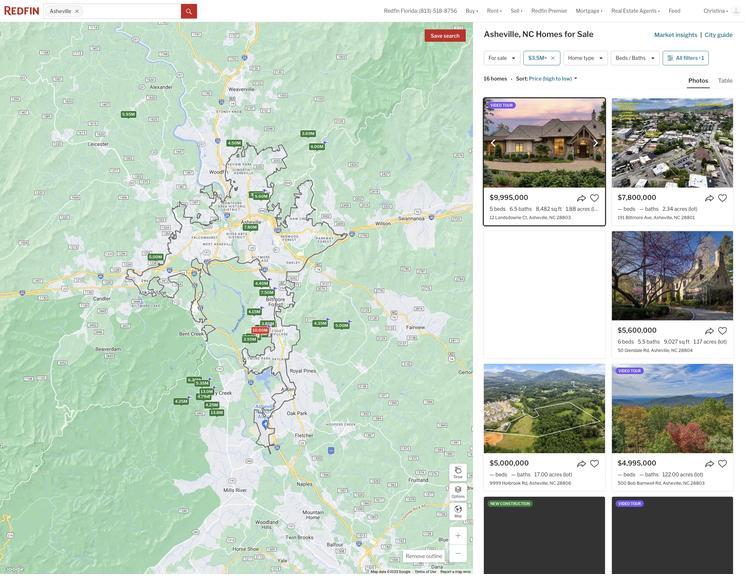 Task type: vqa. For each thing, say whether or not it's contained in the screenshot.
Operating
no



Task type: describe. For each thing, give the bounding box(es) containing it.
beds / baths button
[[611, 51, 660, 65]]

(lot) for $4,995,000
[[695, 472, 704, 478]]

barnwell
[[637, 481, 655, 486]]

0 vertical spatial 28803
[[557, 215, 571, 220]]

4.40m
[[255, 281, 268, 286]]

ct,
[[523, 215, 528, 220]]

(lot) for $5,000,000
[[564, 472, 573, 478]]

6.5
[[510, 206, 518, 212]]

2 vertical spatial video tour
[[619, 502, 641, 506]]

1 horizontal spatial 28803
[[691, 481, 705, 486]]

for sale button
[[484, 51, 521, 65]]

photo of 9999 holbrook rd, asheville, nc 28806 image
[[484, 364, 605, 453]]

2.34 acres (lot)
[[663, 206, 698, 212]]

favorite button image for $7,800,000
[[718, 193, 728, 203]]

1 horizontal spatial 4.25m
[[206, 403, 218, 408]]

:
[[527, 76, 528, 82]]

sell
[[511, 8, 520, 14]]

▾ for buy ▾
[[476, 8, 479, 14]]

500 bob barnwell rd, asheville, nc 28803
[[618, 481, 705, 486]]

(lot) right 1.88
[[592, 206, 601, 212]]

6 beds
[[618, 339, 634, 345]]

3.55m
[[244, 337, 256, 342]]

photo of 191 biltmore ave, asheville, nc 28801 image
[[612, 98, 734, 188]]

— beds for $5,000,000
[[490, 472, 508, 478]]

9999 holbrook rd, asheville, nc 28806
[[490, 481, 572, 486]]

report a map error link
[[441, 570, 471, 574]]

baths up ct,
[[519, 206, 532, 212]]

13.8m
[[211, 410, 223, 415]]

6
[[618, 339, 622, 345]]

redfin premier button
[[528, 0, 572, 22]]

0 horizontal spatial 4.25m
[[175, 399, 188, 404]]

28801
[[682, 215, 695, 220]]

type
[[584, 55, 595, 61]]

real estate agents ▾ link
[[612, 0, 661, 22]]

asheville, for $5,600,000
[[651, 348, 671, 353]]

all filters • 1
[[676, 55, 705, 61]]

previous button image
[[490, 139, 497, 147]]

8,482 sq ft
[[536, 206, 562, 212]]

remove $3.5m+ image
[[551, 56, 556, 60]]

5.60m
[[255, 194, 268, 199]]

real estate agents ▾
[[612, 8, 661, 14]]

• for 16 homes •
[[511, 76, 513, 82]]

homes
[[491, 76, 508, 82]]

1.88 acres (lot)
[[566, 206, 601, 212]]

1 horizontal spatial 5.00m
[[336, 323, 349, 328]]

1.88
[[566, 206, 576, 212]]

3.50m
[[251, 192, 263, 197]]

9999
[[490, 481, 501, 486]]

beds right 6
[[623, 339, 634, 345]]

(lot) right 1.17
[[718, 339, 727, 345]]

terms
[[415, 570, 425, 574]]

|
[[701, 32, 702, 38]]

4.50m
[[228, 140, 241, 145]]

mortgage ▾ button
[[576, 0, 603, 22]]

save search
[[431, 33, 460, 39]]

$5,600,000
[[618, 327, 657, 334]]

map
[[455, 570, 463, 574]]

▾ inside dropdown button
[[658, 8, 661, 14]]

favorite button checkbox for $4,995,000
[[718, 459, 728, 469]]

nc for $5,000,000
[[550, 481, 556, 486]]

ad region
[[484, 231, 605, 358]]

beds for $5,000,000
[[496, 472, 508, 478]]

real
[[612, 8, 622, 14]]

rd, for $5,000,000
[[522, 481, 529, 486]]

christina ▾
[[704, 8, 729, 14]]

terms of use
[[415, 570, 437, 574]]

insights
[[676, 32, 698, 38]]

0 vertical spatial video tour
[[491, 103, 513, 107]]

asheville, up "sale"
[[484, 29, 521, 39]]

0 horizontal spatial 5.00m
[[149, 254, 162, 259]]

table
[[719, 77, 733, 84]]

homes
[[536, 29, 563, 39]]

4.99m
[[247, 334, 260, 339]]

remove outline
[[406, 553, 442, 559]]

(813)-
[[419, 8, 433, 14]]

asheville, nc homes for sale
[[484, 29, 594, 39]]

map button
[[449, 503, 468, 521]]

market insights | city guide
[[655, 32, 733, 38]]

terms of use link
[[415, 570, 437, 574]]

favorite button image for $5,600,000
[[718, 326, 728, 336]]

premier
[[549, 8, 568, 14]]

options button
[[449, 483, 468, 501]]

favorite button checkbox for $5,600,000
[[718, 326, 728, 336]]

0 vertical spatial tour
[[503, 103, 513, 107]]

$3.5m+ button
[[524, 51, 561, 65]]

save
[[431, 33, 443, 39]]

photo of 500 bob barnwell rd, asheville, nc 28803 image
[[612, 364, 734, 453]]

asheville, for $7,800,000
[[654, 215, 674, 220]]

rent ▾ button
[[483, 0, 507, 22]]

0 vertical spatial video
[[491, 103, 502, 107]]

7.50m
[[261, 290, 274, 295]]

— inside map region
[[330, 448, 333, 453]]

5.5 baths
[[638, 339, 660, 345]]

price (high to low) button
[[528, 75, 578, 82]]

3.69m
[[302, 131, 315, 136]]

feed
[[669, 8, 681, 14]]

sale
[[577, 29, 594, 39]]

50
[[618, 348, 624, 353]]

sq for $5,600,000
[[680, 339, 685, 345]]

sort
[[516, 76, 527, 82]]

acres for $4,995,000
[[681, 472, 694, 478]]

12
[[490, 215, 495, 220]]

2 horizontal spatial rd,
[[656, 481, 662, 486]]

favorite button checkbox for $5,000,000
[[590, 459, 600, 469]]

1.17 acres (lot)
[[694, 339, 727, 345]]

remove outline button
[[403, 550, 445, 563]]

beds for $7,800,000
[[624, 206, 636, 212]]

1 vertical spatial tour
[[631, 369, 641, 373]]

5.35m
[[196, 381, 209, 386]]

remove
[[406, 553, 425, 559]]

— baths for $5,000,000
[[512, 472, 531, 478]]

asheville, for $5,000,000
[[530, 481, 549, 486]]

▾ for rent ▾
[[500, 8, 502, 14]]

low)
[[562, 76, 572, 82]]

baths for $7,800,000
[[646, 206, 659, 212]]



Task type: locate. For each thing, give the bounding box(es) containing it.
redfin for redfin florida: (813)-518-8756
[[384, 8, 400, 14]]

construction
[[500, 502, 530, 506]]

• for all filters • 1
[[699, 55, 701, 61]]

0 horizontal spatial favorite button image
[[590, 459, 600, 469]]

0 vertical spatial map
[[455, 514, 462, 518]]

nc down "9,027 sq ft"
[[672, 348, 678, 353]]

$4,995,000
[[618, 460, 657, 467]]

1 vertical spatial 28803
[[691, 481, 705, 486]]

asheville
[[50, 8, 71, 14]]

favorite button image
[[718, 193, 728, 203], [590, 459, 600, 469]]

/
[[629, 55, 631, 61]]

$5,000,000
[[490, 460, 529, 467]]

1 horizontal spatial •
[[699, 55, 701, 61]]

florida:
[[401, 8, 418, 14]]

buy ▾
[[466, 8, 479, 14]]

nc down "122.00 acres (lot)" at bottom
[[684, 481, 690, 486]]

4.79m
[[198, 394, 210, 399]]

rd, right barnwell
[[656, 481, 662, 486]]

beds up 9999
[[496, 472, 508, 478]]

feed button
[[665, 0, 700, 22]]

4.00m down the 3.69m
[[311, 144, 324, 149]]

nc down the 2.34 acres (lot)
[[674, 215, 681, 220]]

ft up 28804
[[686, 339, 690, 345]]

(lot) for $7,800,000
[[689, 206, 698, 212]]

— baths up barnwell
[[640, 472, 659, 478]]

3.95m
[[244, 335, 257, 340]]

nc down 17.00 acres (lot)
[[550, 481, 556, 486]]

favorite button checkbox
[[590, 193, 600, 203], [718, 326, 728, 336], [590, 459, 600, 469]]

2 redfin from the left
[[532, 8, 548, 14]]

5 ▾ from the left
[[658, 8, 661, 14]]

redfin premier
[[532, 8, 568, 14]]

$7,800,000
[[618, 194, 657, 201]]

▾ right agents
[[658, 8, 661, 14]]

6 ▾ from the left
[[727, 8, 729, 14]]

• left 1 at the top of the page
[[699, 55, 701, 61]]

0 horizontal spatial ft
[[558, 206, 562, 212]]

map region
[[0, 0, 554, 574]]

rd, down 5.5 baths
[[644, 348, 650, 353]]

28806
[[557, 481, 572, 486]]

122.00
[[663, 472, 680, 478]]

1 horizontal spatial map
[[455, 514, 462, 518]]

video tour down bob
[[619, 502, 641, 506]]

▾ for mortgage ▾
[[601, 8, 603, 14]]

(lot) up 28806
[[564, 472, 573, 478]]

28804
[[679, 348, 693, 353]]

estate
[[623, 8, 639, 14]]

9,027
[[664, 339, 678, 345]]

— baths for $4,995,000
[[640, 472, 659, 478]]

favorite button image for $4,995,000
[[718, 459, 728, 469]]

— beds up 9999
[[490, 472, 508, 478]]

4.00m up 4.98m
[[257, 325, 270, 330]]

9,027 sq ft
[[664, 339, 690, 345]]

nc left homes
[[523, 29, 535, 39]]

4.15m
[[248, 309, 260, 314]]

remove asheville image
[[75, 9, 79, 13]]

0 vertical spatial favorite button checkbox
[[718, 193, 728, 203]]

▾ right christina
[[727, 8, 729, 14]]

nc for $9,995,000
[[550, 215, 556, 220]]

photos button
[[687, 77, 717, 88]]

error
[[464, 570, 471, 574]]

home
[[569, 55, 583, 61]]

new construction
[[491, 502, 530, 506]]

sq right 8,482
[[552, 206, 557, 212]]

rd, for $5,600,000
[[644, 348, 650, 353]]

asheville, down 2.34
[[654, 215, 674, 220]]

28803 down "122.00 acres (lot)" at bottom
[[691, 481, 705, 486]]

acres right 1.88
[[578, 206, 590, 212]]

0 vertical spatial favorite button image
[[590, 193, 600, 203]]

ft
[[558, 206, 562, 212], [686, 339, 690, 345]]

— beds for $7,800,000
[[618, 206, 636, 212]]

1 vertical spatial ft
[[686, 339, 690, 345]]

5.95m
[[122, 112, 135, 117]]

2 ▾ from the left
[[500, 8, 502, 14]]

• inside 16 homes •
[[511, 76, 513, 82]]

(lot) right '122.00'
[[695, 472, 704, 478]]

submit search image
[[186, 9, 192, 14]]

baths up barnwell
[[646, 472, 659, 478]]

favorite button checkbox
[[718, 193, 728, 203], [718, 459, 728, 469]]

— baths for $7,800,000
[[640, 206, 659, 212]]

redfin left the premier
[[532, 8, 548, 14]]

video tour down glendale
[[619, 369, 641, 373]]

buy ▾ button
[[462, 0, 483, 22]]

favorite button image for $5,000,000
[[590, 459, 600, 469]]

nc for $7,800,000
[[674, 215, 681, 220]]

sq up 28804
[[680, 339, 685, 345]]

1 redfin from the left
[[384, 8, 400, 14]]

2 vertical spatial favorite button image
[[718, 459, 728, 469]]

▾ right mortgage
[[601, 8, 603, 14]]

photo of 50 glendale rd, asheville, nc 28804 image
[[612, 231, 734, 321]]

0 horizontal spatial 4.00m
[[257, 325, 270, 330]]

1 horizontal spatial 4.00m
[[311, 144, 324, 149]]

report a map error
[[441, 570, 471, 574]]

1 horizontal spatial favorite button image
[[718, 193, 728, 203]]

17.00
[[535, 472, 548, 478]]

2 vertical spatial tour
[[631, 502, 641, 506]]

1 vertical spatial •
[[511, 76, 513, 82]]

4.25m up "13.8m"
[[206, 403, 218, 408]]

▾ right "sell" at right
[[521, 8, 523, 14]]

redfin
[[384, 8, 400, 14], [532, 8, 548, 14]]

mortgage
[[576, 8, 600, 14]]

map down options
[[455, 514, 462, 518]]

0 horizontal spatial sq
[[552, 206, 557, 212]]

favorite button image
[[590, 193, 600, 203], [718, 326, 728, 336], [718, 459, 728, 469]]

6.5 baths
[[510, 206, 532, 212]]

map for map
[[455, 514, 462, 518]]

0 vertical spatial favorite button checkbox
[[590, 193, 600, 203]]

asheville, down 17.00
[[530, 481, 549, 486]]

4.98m
[[254, 331, 267, 336]]

▾ right buy
[[476, 8, 479, 14]]

beds
[[616, 55, 628, 61]]

draw
[[454, 475, 463, 479]]

redfin for redfin premier
[[532, 8, 548, 14]]

ave,
[[644, 215, 653, 220]]

rd, right holbrook
[[522, 481, 529, 486]]

$3.5m+
[[529, 55, 548, 61]]

all filters • 1 button
[[663, 51, 709, 65]]

baths up ave,
[[646, 206, 659, 212]]

sell ▾ button
[[507, 0, 528, 22]]

1 vertical spatial map
[[371, 570, 378, 574]]

0 horizontal spatial map
[[371, 570, 378, 574]]

3.85m
[[262, 321, 274, 326]]

next button image
[[592, 139, 600, 147]]

video down 16 homes •
[[491, 103, 502, 107]]

nc down 8,482 sq ft
[[550, 215, 556, 220]]

map inside button
[[455, 514, 462, 518]]

acres for $7,800,000
[[675, 206, 688, 212]]

28803
[[557, 215, 571, 220], [691, 481, 705, 486]]

8,482
[[536, 206, 550, 212]]

1 vertical spatial favorite button checkbox
[[718, 326, 728, 336]]

sell ▾
[[511, 8, 523, 14]]

3 ▾ from the left
[[521, 8, 523, 14]]

1 horizontal spatial redfin
[[532, 8, 548, 14]]

beds right 5
[[494, 206, 506, 212]]

0 vertical spatial ft
[[558, 206, 562, 212]]

favorite button image for $9,995,000
[[590, 193, 600, 203]]

asheville,
[[484, 29, 521, 39], [529, 215, 549, 220], [654, 215, 674, 220], [651, 348, 671, 353], [530, 481, 549, 486], [663, 481, 683, 486]]

1 vertical spatial video
[[619, 369, 630, 373]]

0 vertical spatial 5.00m
[[149, 254, 162, 259]]

28803 down 1.88
[[557, 215, 571, 220]]

baths up 9999 holbrook rd, asheville, nc 28806
[[518, 472, 531, 478]]

guide
[[718, 32, 733, 38]]

500
[[618, 481, 627, 486]]

0 vertical spatial •
[[699, 55, 701, 61]]

4.00m
[[311, 144, 324, 149], [257, 325, 270, 330]]

city guide link
[[705, 31, 735, 40]]

1 vertical spatial favorite button image
[[590, 459, 600, 469]]

0 vertical spatial 4.00m
[[311, 144, 324, 149]]

acres for $5,000,000
[[549, 472, 562, 478]]

acres right '122.00'
[[681, 472, 694, 478]]

0 horizontal spatial 28803
[[557, 215, 571, 220]]

rent
[[488, 8, 499, 14]]

4.25m
[[175, 399, 188, 404], [206, 403, 218, 408]]

acres up 28806
[[549, 472, 562, 478]]

2 favorite button checkbox from the top
[[718, 459, 728, 469]]

4.35m
[[314, 321, 327, 326]]

0 vertical spatial favorite button image
[[718, 193, 728, 203]]

baths up 50 glendale rd, asheville, nc 28804
[[647, 339, 660, 345]]

— beds up 500
[[618, 472, 636, 478]]

— beds up 191
[[618, 206, 636, 212]]

for
[[489, 55, 497, 61]]

baths for $4,995,000
[[646, 472, 659, 478]]

real estate agents ▾ button
[[608, 0, 665, 22]]

sq
[[552, 206, 557, 212], [680, 339, 685, 345]]

tour down glendale
[[631, 369, 641, 373]]

price
[[529, 76, 542, 82]]

agents
[[640, 8, 657, 14]]

ft for $9,995,000
[[558, 206, 562, 212]]

(high
[[543, 76, 555, 82]]

map
[[455, 514, 462, 518], [371, 570, 378, 574]]

0 horizontal spatial •
[[511, 76, 513, 82]]

2 vertical spatial favorite button checkbox
[[590, 459, 600, 469]]

acres up 28801
[[675, 206, 688, 212]]

beds up biltmore
[[624, 206, 636, 212]]

5 beds
[[490, 206, 506, 212]]

video down 500
[[619, 502, 630, 506]]

asheville, down 8,482
[[529, 215, 549, 220]]

rent ▾ button
[[488, 0, 502, 22]]

map for map data ©2023 google
[[371, 570, 378, 574]]

1 horizontal spatial rd,
[[644, 348, 650, 353]]

1 vertical spatial 4.00m
[[257, 325, 270, 330]]

0 horizontal spatial redfin
[[384, 8, 400, 14]]

1 vertical spatial sq
[[680, 339, 685, 345]]

191 biltmore ave, asheville, nc 28801
[[618, 215, 695, 220]]

tour down bob
[[631, 502, 641, 506]]

market insights link
[[655, 24, 698, 40]]

• inside all filters • 1 "button"
[[699, 55, 701, 61]]

for
[[565, 29, 576, 39]]

2 vertical spatial video
[[619, 502, 630, 506]]

asheville, down 9,027
[[651, 348, 671, 353]]

None search field
[[83, 4, 181, 19]]

2.34
[[663, 206, 674, 212]]

▾ for sell ▾
[[521, 8, 523, 14]]

— baths up ave,
[[640, 206, 659, 212]]

beds / baths
[[616, 55, 646, 61]]

— beds for $4,995,000
[[618, 472, 636, 478]]

1 favorite button checkbox from the top
[[718, 193, 728, 203]]

sq for $9,995,000
[[552, 206, 557, 212]]

buy ▾ button
[[466, 0, 479, 22]]

options
[[452, 494, 465, 499]]

0 horizontal spatial rd,
[[522, 481, 529, 486]]

— baths
[[640, 206, 659, 212], [512, 472, 531, 478], [640, 472, 659, 478]]

1 ▾ from the left
[[476, 8, 479, 14]]

acres right 1.17
[[704, 339, 717, 345]]

video tour down 16 homes •
[[491, 103, 513, 107]]

0 vertical spatial sq
[[552, 206, 557, 212]]

use
[[430, 570, 437, 574]]

beds up bob
[[624, 472, 636, 478]]

1 horizontal spatial sq
[[680, 339, 685, 345]]

ft for $5,600,000
[[686, 339, 690, 345]]

50 glendale rd, asheville, nc 28804
[[618, 348, 693, 353]]

▾ for christina ▾
[[727, 8, 729, 14]]

favorite button checkbox for $7,800,000
[[718, 193, 728, 203]]

1 vertical spatial 5.00m
[[336, 323, 349, 328]]

asheville, down '122.00'
[[663, 481, 683, 486]]

ft left 1.88
[[558, 206, 562, 212]]

baths for $5,000,000
[[518, 472, 531, 478]]

4 ▾ from the left
[[601, 8, 603, 14]]

— baths up holbrook
[[512, 472, 531, 478]]

beds for $4,995,000
[[624, 472, 636, 478]]

1 vertical spatial video tour
[[619, 369, 641, 373]]

asheville, for $9,995,000
[[529, 215, 549, 220]]

market
[[655, 32, 675, 38]]

baths
[[632, 55, 646, 61]]

city
[[705, 32, 717, 38]]

1 vertical spatial favorite button image
[[718, 326, 728, 336]]

google image
[[2, 565, 26, 574]]

122.00 acres (lot)
[[663, 472, 704, 478]]

4.25m left 4.79m
[[175, 399, 188, 404]]

1 vertical spatial favorite button checkbox
[[718, 459, 728, 469]]

▾ right rent
[[500, 8, 502, 14]]

redfin florida: (813)-518-8756
[[384, 8, 457, 14]]

nc for $5,600,000
[[672, 348, 678, 353]]

tour down homes
[[503, 103, 513, 107]]

1.17
[[694, 339, 703, 345]]

1 horizontal spatial ft
[[686, 339, 690, 345]]

favorite button checkbox for $9,995,000
[[590, 193, 600, 203]]

to
[[556, 76, 561, 82]]

video down 50
[[619, 369, 630, 373]]

photo of 12 landsdowne ct, asheville, nc 28803 image
[[484, 98, 605, 188]]

5.5
[[638, 339, 646, 345]]

(lot) up 28801
[[689, 206, 698, 212]]

nc
[[523, 29, 535, 39], [550, 215, 556, 220], [674, 215, 681, 220], [672, 348, 678, 353], [550, 481, 556, 486], [684, 481, 690, 486]]

redfin left florida:
[[384, 8, 400, 14]]

1
[[702, 55, 705, 61]]

filters
[[684, 55, 698, 61]]

• left sort
[[511, 76, 513, 82]]

a
[[453, 570, 455, 574]]

redfin inside button
[[532, 8, 548, 14]]

map left data
[[371, 570, 378, 574]]

(lot)
[[592, 206, 601, 212], [689, 206, 698, 212], [718, 339, 727, 345], [564, 472, 573, 478], [695, 472, 704, 478]]

search
[[444, 33, 460, 39]]



